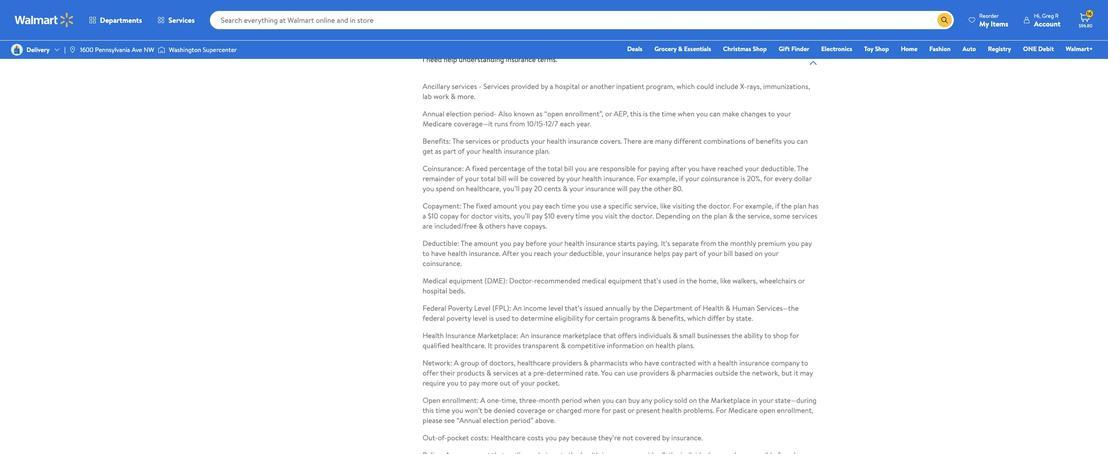 Task type: describe. For each thing, give the bounding box(es) containing it.
example, inside copayment: the fixed amount you pay each time you use a specific service, like visiting the doctor. for example, if the plan has a $10 copay for doctor visits, you'll pay $10 every time you visit the doctor. depending on the plan & the service, some services are included/free & others have copays.
[[745, 201, 774, 211]]

i need help understanding insurance terms.
[[423, 54, 557, 64]]

pennsylvania
[[95, 45, 130, 54]]

christmas shop link
[[719, 44, 771, 54]]

1 horizontal spatial plan
[[794, 201, 807, 211]]

coverage
[[517, 405, 546, 415]]

home link
[[897, 44, 922, 54]]

of left benefits
[[748, 136, 754, 146]]

shop for toy shop
[[875, 44, 889, 53]]

0 horizontal spatial providers
[[552, 358, 582, 368]]

enrollment,
[[777, 405, 814, 415]]

to inside annual election period- also known as "open enrollment", or aep, this is the time when you can make changes to your medicare coverage—it runs from 10/15-12/7 each year.
[[768, 109, 775, 119]]

health down the included/free
[[448, 248, 467, 258]]

1 horizontal spatial level
[[549, 303, 563, 313]]

month
[[539, 395, 560, 405]]

if inside copayment: the fixed amount you pay each time you use a specific service, like visiting the doctor. for example, if the plan has a $10 copay for doctor visits, you'll pay $10 every time you visit the doctor. depending on the plan & the service, some services are included/free & others have copays.
[[775, 201, 780, 211]]

& up monthly in the right bottom of the page
[[729, 211, 734, 221]]

used inside medical equipment (dme): doctor-recommended medical equipment that's used in the home, like walkers, wheelchairs or hospital beds.
[[663, 276, 678, 286]]

insurance inside coinsurance: a fixed percentage of the total bill you are responsible for paying after you have reached your deductible. the remainder of your total bill will be covered by your health insurance. for example, if your coinsurance is 20%, for every dollar you spend on healthcare, you'll pay 20 cents & your insurance will pay the other 80.
[[585, 183, 616, 194]]

1 horizontal spatial providers
[[640, 368, 669, 378]]

before
[[526, 238, 547, 248]]

pay inside network: a group of doctors, healthcare providers & pharmacists who have contracted with a health insurance company to offer their products & services at a pre-determined rate. you can use providers & pharmacies outside the network, but it may require you to pay more out of your pocket.
[[469, 378, 480, 388]]

a for group
[[454, 358, 459, 368]]

walkers,
[[733, 276, 758, 286]]

have inside coinsurance: a fixed percentage of the total bill you are responsible for paying after you have reached your deductible. the remainder of your total bill will be covered by your health insurance. for example, if your coinsurance is 20%, for every dollar you spend on healthcare, you'll pay 20 cents & your insurance will pay the other 80.
[[701, 163, 716, 173]]

services inside ancillary services - services provided by a hospital or another inpatient program, which could include x-rays, immunizations, lab work & more.
[[452, 81, 477, 91]]

poverty
[[448, 303, 473, 313]]

year.
[[577, 119, 591, 129]]

& inside coinsurance: a fixed percentage of the total bill you are responsible for paying after you have reached your deductible. the remainder of your total bill will be covered by your health insurance. for example, if your coinsurance is 20%, for every dollar you spend on healthcare, you'll pay 20 cents & your insurance will pay the other 80.
[[563, 183, 568, 194]]

1 horizontal spatial doctor.
[[709, 201, 731, 211]]

clear search field text image
[[927, 16, 934, 24]]

three-
[[519, 395, 539, 405]]

& right transparent
[[561, 341, 566, 351]]

plan.
[[536, 146, 550, 156]]

reorder
[[979, 12, 999, 19]]

health up percentage
[[482, 146, 502, 156]]

10/15-
[[527, 119, 546, 129]]

2 $10 from the left
[[544, 211, 555, 221]]

can inside annual election period- also known as "open enrollment", or aep, this is the time when you can make changes to your medicare coverage—it runs from 10/15-12/7 each year.
[[710, 109, 721, 119]]

1 vertical spatial covered
[[635, 433, 661, 443]]

provided
[[511, 81, 539, 91]]

which inside ancillary services - services provided by a hospital or another inpatient program, which could include x-rays, immunizations, lab work & more.
[[677, 81, 695, 91]]

& right differ
[[726, 303, 731, 313]]

use inside network: a group of doctors, healthcare providers & pharmacists who have contracted with a health insurance company to offer their products & services at a pre-determined rate. you can use providers & pharmacies outside the network, but it may require you to pay more out of your pocket.
[[627, 368, 638, 378]]

one debit link
[[1019, 44, 1058, 54]]

of up coinsurance:
[[458, 146, 465, 156]]

combinations
[[704, 136, 746, 146]]

amount inside deductible: the amount you pay before your health insurance starts paying. it's separate from the monthly premium you pay to have health insurance. after you reach your deductible, your insurance helps pay part of your bill based on your coinsurance.
[[474, 238, 498, 248]]

deductible,
[[569, 248, 604, 258]]

if inside coinsurance: a fixed percentage of the total bill you are responsible for paying after you have reached your deductible. the remainder of your total bill will be covered by your health insurance. for example, if your coinsurance is 20%, for every dollar you spend on healthcare, you'll pay 20 cents & your insurance will pay the other 80.
[[679, 173, 684, 183]]

the for plan
[[463, 201, 474, 211]]

when inside open enrollment: a one-time, three-month period when you can buy any policy sold on the marketplace in your state—during this time you won't be denied coverage or charged more for past or present health problems. for medicare open enrollment, please see "annual election period" above.
[[584, 395, 601, 405]]

r
[[1055, 12, 1059, 19]]

health inside federal poverty level (fpl): an income level that's issued annually by the department of health & human services—the federal poverty level is used to determine eligibility for certain programs & benefits, which differ by state.
[[703, 303, 724, 313]]

state—during
[[775, 395, 817, 405]]

marketplace:
[[478, 330, 519, 341]]

products inside benefits: the services or products your health insurance covers. there are many different combinations of benefits you can get as part of your health insurance plan.
[[501, 136, 529, 146]]

or right past
[[628, 405, 635, 415]]

a right the at
[[528, 368, 532, 378]]

the for of
[[452, 136, 464, 146]]

& up individuals
[[652, 313, 656, 323]]

federal
[[423, 313, 445, 323]]

& left small
[[673, 330, 678, 341]]

see
[[444, 415, 455, 425]]

of right spend
[[457, 173, 463, 183]]

finder
[[791, 44, 810, 53]]

or left charged
[[548, 405, 554, 415]]

known
[[514, 109, 534, 119]]

coinsurance
[[701, 173, 739, 183]]

health inside the health insurance marketplace: an insurance marketplace that offers individuals & small businesses the ability to shop for qualified healthcare. it provides transparent & competitive information on health plans.
[[423, 330, 444, 341]]

0 horizontal spatial plan
[[714, 211, 727, 221]]

healthcare
[[517, 358, 551, 368]]

out-
[[423, 433, 438, 443]]

income
[[524, 303, 547, 313]]

time inside open enrollment: a one-time, three-month period when you can buy any policy sold on the marketplace in your state—during this time you won't be denied coverage or charged more for past or present health problems. for medicare open enrollment, please see "annual election period" above.
[[436, 405, 450, 415]]

20
[[534, 183, 542, 194]]

my
[[979, 18, 989, 29]]

covered inside coinsurance: a fixed percentage of the total bill you are responsible for paying after you have reached your deductible. the remainder of your total bill will be covered by your health insurance. for example, if your coinsurance is 20%, for every dollar you spend on healthcare, you'll pay 20 cents & your insurance will pay the other 80.
[[530, 173, 555, 183]]

walmart+ link
[[1062, 44, 1097, 54]]

could
[[697, 81, 714, 91]]

16
[[1087, 10, 1092, 17]]

medical equipment (dme): doctor-recommended medical equipment that's used in the home, like walkers, wheelchairs or hospital beds.
[[423, 276, 805, 296]]

a for fixed
[[466, 163, 470, 173]]

coinsurance.
[[423, 258, 462, 268]]

federal poverty level (fpl): an income level that's issued annually by the department of health & human services—the federal poverty level is used to determine eligibility for certain programs & benefits, which differ by state.
[[423, 303, 799, 323]]

more.
[[458, 91, 476, 101]]

this inside annual election period- also known as "open enrollment", or aep, this is the time when you can make changes to your medicare coverage—it runs from 10/15-12/7 each year.
[[630, 109, 642, 119]]

hi,
[[1034, 12, 1041, 19]]

christmas
[[723, 44, 751, 53]]

problems.
[[683, 405, 714, 415]]

1 horizontal spatial bill
[[564, 163, 573, 173]]

by inside coinsurance: a fixed percentage of the total bill you are responsible for paying after you have reached your deductible. the remainder of your total bill will be covered by your health insurance. for example, if your coinsurance is 20%, for every dollar you spend on healthcare, you'll pay 20 cents & your insurance will pay the other 80.
[[557, 173, 565, 183]]

80.
[[673, 183, 683, 194]]

buy
[[628, 395, 640, 405]]

essentials
[[684, 44, 711, 53]]

or inside annual election period- also known as "open enrollment", or aep, this is the time when you can make changes to your medicare coverage—it runs from 10/15-12/7 each year.
[[605, 109, 612, 119]]

0 horizontal spatial will
[[508, 173, 519, 183]]

hospital inside ancillary services - services provided by a hospital or another inpatient program, which could include x-rays, immunizations, lab work & more.
[[555, 81, 580, 91]]

ancillary
[[423, 81, 450, 91]]

annual
[[423, 109, 444, 119]]

ancillary services - services provided by a hospital or another inpatient program, which could include x-rays, immunizations, lab work & more.
[[423, 81, 810, 101]]

each inside copayment: the fixed amount you pay each time you use a specific service, like visiting the doctor. for example, if the plan has a $10 copay for doctor visits, you'll pay $10 every time you visit the doctor. depending on the plan & the service, some services are included/free & others have copays.
[[545, 201, 560, 211]]

offer
[[423, 368, 439, 378]]

insurance down year.
[[568, 136, 598, 146]]

for inside copayment: the fixed amount you pay each time you use a specific service, like visiting the doctor. for example, if the plan has a $10 copay for doctor visits, you'll pay $10 every time you visit the doctor. depending on the plan & the service, some services are included/free & others have copays.
[[460, 211, 470, 221]]

0 horizontal spatial total
[[481, 173, 496, 183]]

coverage—it
[[454, 119, 493, 129]]

with
[[698, 358, 711, 368]]

or inside ancillary services - services provided by a hospital or another inpatient program, which could include x-rays, immunizations, lab work & more.
[[582, 81, 588, 91]]

for right 20%,
[[764, 173, 773, 183]]

period
[[562, 395, 582, 405]]

a left specific
[[603, 201, 607, 211]]

by inside ancillary services - services provided by a hospital or another inpatient program, which could include x-rays, immunizations, lab work & more.
[[541, 81, 548, 91]]

denied
[[494, 405, 515, 415]]

a left copay
[[423, 211, 426, 221]]

copay
[[440, 211, 459, 221]]

fashion
[[930, 44, 951, 53]]

electronics link
[[817, 44, 857, 54]]

auto link
[[959, 44, 980, 54]]

health inside coinsurance: a fixed percentage of the total bill you are responsible for paying after you have reached your deductible. the remainder of your total bill will be covered by your health insurance. for example, if your coinsurance is 20%, for every dollar you spend on healthcare, you'll pay 20 cents & your insurance will pay the other 80.
[[582, 173, 602, 183]]

based
[[735, 248, 753, 258]]

costs:
[[471, 433, 489, 443]]

i need help understanding insurance terms. image
[[808, 58, 819, 68]]

part inside deductible: the amount you pay before your health insurance starts paying. it's separate from the monthly premium you pay to have health insurance. after you reach your deductible, your insurance helps pay part of your bill based on your coinsurance.
[[685, 248, 698, 258]]

by down policy
[[662, 433, 670, 443]]

the inside deductible: the amount you pay before your health insurance starts paying. it's separate from the monthly premium you pay to have health insurance. after you reach your deductible, your insurance helps pay part of your bill based on your coinsurance.
[[718, 238, 729, 248]]

products inside network: a group of doctors, healthcare providers & pharmacists who have contracted with a health insurance company to offer their products & services at a pre-determined rate. you can use providers & pharmacies outside the network, but it may require you to pay more out of your pocket.
[[457, 368, 485, 378]]

every inside coinsurance: a fixed percentage of the total bill you are responsible for paying after you have reached your deductible. the remainder of your total bill will be covered by your health insurance. for example, if your coinsurance is 20%, for every dollar you spend on healthcare, you'll pay 20 cents & your insurance will pay the other 80.
[[775, 173, 792, 183]]

period"
[[510, 415, 534, 425]]

example, inside coinsurance: a fixed percentage of the total bill you are responsible for paying after you have reached your deductible. the remainder of your total bill will be covered by your health insurance. for example, if your coinsurance is 20%, for every dollar you spend on healthcare, you'll pay 20 cents & your insurance will pay the other 80.
[[649, 173, 677, 183]]

is inside annual election period- also known as "open enrollment", or aep, this is the time when you can make changes to your medicare coverage—it runs from 10/15-12/7 each year.
[[643, 109, 648, 119]]

 image for washington supercenter
[[158, 45, 165, 54]]

the inside federal poverty level (fpl): an income level that's issued annually by the department of health & human services—the federal poverty level is used to determine eligibility for certain programs & benefits, which differ by state.
[[642, 303, 652, 313]]

for left paying
[[638, 163, 647, 173]]

i
[[423, 54, 425, 64]]

a right with
[[713, 358, 716, 368]]

different
[[674, 136, 702, 146]]

pocket.
[[537, 378, 560, 388]]

insurance inside network: a group of doctors, healthcare providers & pharmacists who have contracted with a health insurance company to offer their products & services at a pre-determined rate. you can use providers & pharmacies outside the network, but it may require you to pay more out of your pocket.
[[740, 358, 770, 368]]

insurance inside the health insurance marketplace: an insurance marketplace that offers individuals & small businesses the ability to shop for qualified healthcare. it provides transparent & competitive information on health plans.
[[531, 330, 561, 341]]

from inside annual election period- also known as "open enrollment", or aep, this is the time when you can make changes to your medicare coverage—it runs from 10/15-12/7 each year.
[[510, 119, 525, 129]]

search icon image
[[941, 16, 948, 24]]

understanding
[[459, 54, 504, 64]]

services inside dropdown button
[[168, 15, 195, 25]]

or inside benefits: the services or products your health insurance covers. there are many different combinations of benefits you can get as part of your health insurance plan.
[[493, 136, 499, 146]]

you inside network: a group of doctors, healthcare providers & pharmacists who have contracted with a health insurance company to offer their products & services at a pre-determined rate. you can use providers & pharmacies outside the network, but it may require you to pay more out of your pocket.
[[447, 378, 459, 388]]

past
[[613, 405, 626, 415]]

medicare inside annual election period- also known as "open enrollment", or aep, this is the time when you can make changes to your medicare coverage—it runs from 10/15-12/7 each year.
[[423, 119, 452, 129]]

out-of-pocket costs: healthcare costs you pay because they're not covered by insurance.
[[423, 433, 703, 443]]

level
[[474, 303, 491, 313]]

greg
[[1042, 12, 1054, 19]]

like inside medical equipment (dme): doctor-recommended medical equipment that's used in the home, like walkers, wheelchairs or hospital beds.
[[720, 276, 731, 286]]

immunizations,
[[763, 81, 810, 91]]

the inside annual election period- also known as "open enrollment", or aep, this is the time when you can make changes to your medicare coverage—it runs from 10/15-12/7 each year.
[[650, 109, 660, 119]]

& left the out on the left of the page
[[487, 368, 491, 378]]

the inside medical equipment (dme): doctor-recommended medical equipment that's used in the home, like walkers, wheelchairs or hospital beds.
[[687, 276, 697, 286]]

visit
[[605, 211, 618, 221]]

by right annually
[[633, 303, 640, 313]]

health right reach
[[565, 238, 584, 248]]

as inside benefits: the services or products your health insurance covers. there are many different combinations of benefits you can get as part of your health insurance plan.
[[435, 146, 441, 156]]

the inside network: a group of doctors, healthcare providers & pharmacists who have contracted with a health insurance company to offer their products & services at a pre-determined rate. you can use providers & pharmacies outside the network, but it may require you to pay more out of your pocket.
[[740, 368, 750, 378]]

network:
[[423, 358, 452, 368]]

for inside open enrollment: a one-time, three-month period when you can buy any policy sold on the marketplace in your state—during this time you won't be denied coverage or charged more for past or present health problems. for medicare open enrollment, please see "annual election period" above.
[[602, 405, 611, 415]]

copays.
[[524, 221, 547, 231]]

for inside open enrollment: a one-time, three-month period when you can buy any policy sold on the marketplace in your state—during this time you won't be denied coverage or charged more for past or present health problems. for medicare open enrollment, please see "annual election period" above.
[[716, 405, 727, 415]]

lab
[[423, 91, 432, 101]]

in inside medical equipment (dme): doctor-recommended medical equipment that's used in the home, like walkers, wheelchairs or hospital beds.
[[679, 276, 685, 286]]

be inside open enrollment: a one-time, three-month period when you can buy any policy sold on the marketplace in your state—during this time you won't be denied coverage or charged more for past or present health problems. for medicare open enrollment, please see "annual election period" above.
[[484, 405, 492, 415]]

0 horizontal spatial bill
[[497, 173, 507, 183]]

cents
[[544, 183, 561, 194]]

company
[[771, 358, 800, 368]]

differ
[[708, 313, 725, 323]]

have inside copayment: the fixed amount you pay each time you use a specific service, like visiting the doctor. for example, if the plan has a $10 copay for doctor visits, you'll pay $10 every time you visit the doctor. depending on the plan & the service, some services are included/free & others have copays.
[[507, 221, 522, 231]]

 image for 1600 pennsylvania ave nw
[[69, 46, 76, 53]]

services inside copayment: the fixed amount you pay each time you use a specific service, like visiting the doctor. for example, if the plan has a $10 copay for doctor visits, you'll pay $10 every time you visit the doctor. depending on the plan & the service, some services are included/free & others have copays.
[[792, 211, 817, 221]]

need
[[426, 54, 442, 64]]

of inside federal poverty level (fpl): an income level that's issued annually by the department of health & human services—the federal poverty level is used to determine eligibility for certain programs & benefits, which differ by state.
[[694, 303, 701, 313]]

a inside ancillary services - services provided by a hospital or another inpatient program, which could include x-rays, immunizations, lab work & more.
[[550, 81, 553, 91]]

covers.
[[600, 136, 622, 146]]

have inside network: a group of doctors, healthcare providers & pharmacists who have contracted with a health insurance company to offer their products & services at a pre-determined rate. you can use providers & pharmacies outside the network, but it may require you to pay more out of your pocket.
[[645, 358, 659, 368]]

health inside the health insurance marketplace: an insurance marketplace that offers individuals & small businesses the ability to shop for qualified healthcare. it provides transparent & competitive information on health plans.
[[656, 341, 675, 351]]

& right grocery
[[678, 44, 683, 53]]

grocery
[[655, 44, 677, 53]]

coinsurance: a fixed percentage of the total bill you are responsible for paying after you have reached your deductible. the remainder of your total bill will be covered by your health insurance. for example, if your coinsurance is 20%, for every dollar you spend on healthcare, you'll pay 20 cents & your insurance will pay the other 80.
[[423, 163, 812, 194]]

healthcare
[[491, 433, 526, 443]]

may
[[800, 368, 813, 378]]

services button
[[150, 9, 203, 31]]

& left others
[[479, 221, 484, 231]]

nw
[[144, 45, 154, 54]]

health inside open enrollment: a one-time, three-month period when you can buy any policy sold on the marketplace in your state—during this time you won't be denied coverage or charged more for past or present health problems. for medicare open enrollment, please see "annual election period" above.
[[662, 405, 682, 415]]

that's for equipment
[[644, 276, 661, 286]]

& left "pharmacies" at bottom
[[671, 368, 676, 378]]

registry link
[[984, 44, 1016, 54]]

group
[[461, 358, 479, 368]]

your inside open enrollment: a one-time, three-month period when you can buy any policy sold on the marketplace in your state—during this time you won't be denied coverage or charged more for past or present health problems. for medicare open enrollment, please see "annual election period" above.
[[759, 395, 773, 405]]

0 horizontal spatial doctor.
[[632, 211, 654, 221]]

be inside coinsurance: a fixed percentage of the total bill you are responsible for paying after you have reached your deductible. the remainder of your total bill will be covered by your health insurance. for example, if your coinsurance is 20%, for every dollar you spend on healthcare, you'll pay 20 cents & your insurance will pay the other 80.
[[520, 173, 528, 183]]



Task type: vqa. For each thing, say whether or not it's contained in the screenshot.
How do you want your items?
no



Task type: locate. For each thing, give the bounding box(es) containing it.
0 horizontal spatial be
[[484, 405, 492, 415]]

information
[[607, 341, 644, 351]]

1 vertical spatial which
[[687, 313, 706, 323]]

1 vertical spatial like
[[720, 276, 731, 286]]

have inside deductible: the amount you pay before your health insurance starts paying. it's separate from the monthly premium you pay to have health insurance. after you reach your deductible, your insurance helps pay part of your bill based on your coinsurance.
[[431, 248, 446, 258]]

1 horizontal spatial if
[[775, 201, 780, 211]]

1 horizontal spatial equipment
[[608, 276, 642, 286]]

1 shop from the left
[[753, 44, 767, 53]]

the down the included/free
[[461, 238, 472, 248]]

this right aep,
[[630, 109, 642, 119]]

which inside federal poverty level (fpl): an income level that's issued annually by the department of health & human services—the federal poverty level is used to determine eligibility for certain programs & benefits, which differ by state.
[[687, 313, 706, 323]]

to inside the health insurance marketplace: an insurance marketplace that offers individuals & small businesses the ability to shop for qualified healthcare. it provides transparent & competitive information on health plans.
[[765, 330, 771, 341]]

0 horizontal spatial election
[[446, 109, 472, 119]]

or left the another
[[582, 81, 588, 91]]

annually
[[605, 303, 631, 313]]

to right 'it'
[[801, 358, 808, 368]]

electronics
[[821, 44, 852, 53]]

can inside benefits: the services or products your health insurance covers. there are many different combinations of benefits you can get as part of your health insurance plan.
[[797, 136, 808, 146]]

make
[[722, 109, 739, 119]]

will up specific
[[617, 183, 628, 194]]

deals
[[627, 44, 643, 53]]

copayment: the fixed amount you pay each time you use a specific service, like visiting the doctor. for example, if the plan has a $10 copay for doctor visits, you'll pay $10 every time you visit the doctor. depending on the plan & the service, some services are included/free & others have copays.
[[423, 201, 819, 231]]

determined
[[547, 368, 583, 378]]

from inside deductible: the amount you pay before your health insurance starts paying. it's separate from the monthly premium you pay to have health insurance. after you reach your deductible, your insurance helps pay part of your bill based on your coinsurance.
[[701, 238, 716, 248]]

0 horizontal spatial $10
[[428, 211, 438, 221]]

fixed inside coinsurance: a fixed percentage of the total bill you are responsible for paying after you have reached your deductible. the remainder of your total bill will be covered by your health insurance. for example, if your coinsurance is 20%, for every dollar you spend on healthcare, you'll pay 20 cents & your insurance will pay the other 80.
[[472, 163, 488, 173]]

items
[[991, 18, 1009, 29]]

0 horizontal spatial used
[[496, 313, 510, 323]]

can right you
[[614, 368, 625, 378]]

0 horizontal spatial every
[[557, 211, 574, 221]]

health
[[703, 303, 724, 313], [423, 330, 444, 341]]

services left - on the top of page
[[452, 81, 477, 91]]

part inside benefits: the services or products your health insurance covers. there are many different combinations of benefits you can get as part of your health insurance plan.
[[443, 146, 456, 156]]

visits,
[[494, 211, 512, 221]]

$10
[[428, 211, 438, 221], [544, 211, 555, 221]]

that's down helps
[[644, 276, 661, 286]]

are up deductible:
[[423, 221, 433, 231]]

every inside copayment: the fixed amount you pay each time you use a specific service, like visiting the doctor. for example, if the plan has a $10 copay for doctor visits, you'll pay $10 every time you visit the doctor. depending on the plan & the service, some services are included/free & others have copays.
[[557, 211, 574, 221]]

for inside the health insurance marketplace: an insurance marketplace that offers individuals & small businesses the ability to shop for qualified healthcare. it provides transparent & competitive information on health plans.
[[790, 330, 799, 341]]

1 vertical spatial an
[[520, 330, 529, 341]]

for right shop
[[790, 330, 799, 341]]

the for health
[[461, 238, 472, 248]]

a left one- at the bottom left of the page
[[480, 395, 485, 405]]

insurance. up specific
[[604, 173, 635, 183]]

you'll
[[503, 183, 520, 194], [513, 211, 530, 221]]

on
[[456, 183, 464, 194], [692, 211, 700, 221], [755, 248, 763, 258], [646, 341, 654, 351], [689, 395, 697, 405]]

0 vertical spatial this
[[630, 109, 642, 119]]

insurance down determine
[[531, 330, 561, 341]]

1 horizontal spatial hospital
[[555, 81, 580, 91]]

1 horizontal spatial election
[[483, 415, 508, 425]]

the inside open enrollment: a one-time, three-month period when you can buy any policy sold on the marketplace in your state—during this time you won't be denied coverage or charged more for past or present health problems. for medicare open enrollment, please see "annual election period" above.
[[699, 395, 709, 405]]

for inside copayment: the fixed amount you pay each time you use a specific service, like visiting the doctor. for example, if the plan has a $10 copay for doctor visits, you'll pay $10 every time you visit the doctor. depending on the plan & the service, some services are included/free & others have copays.
[[733, 201, 744, 211]]

to right "(fpl):"
[[512, 313, 519, 323]]

1 horizontal spatial are
[[588, 163, 598, 173]]

used up department
[[663, 276, 678, 286]]

1 horizontal spatial this
[[630, 109, 642, 119]]

are inside copayment: the fixed amount you pay each time you use a specific service, like visiting the doctor. for example, if the plan has a $10 copay for doctor visits, you'll pay $10 every time you visit the doctor. depending on the plan & the service, some services are included/free & others have copays.
[[423, 221, 433, 231]]

because
[[571, 433, 597, 443]]

which left could
[[677, 81, 695, 91]]

deductible.
[[761, 163, 796, 173]]

0 vertical spatial part
[[443, 146, 456, 156]]

costs
[[527, 433, 544, 443]]

toy
[[864, 44, 874, 53]]

are inside coinsurance: a fixed percentage of the total bill you are responsible for paying after you have reached your deductible. the remainder of your total bill will be covered by your health insurance. for example, if your coinsurance is 20%, for every dollar you spend on healthcare, you'll pay 20 cents & your insurance will pay the other 80.
[[588, 163, 598, 173]]

0 vertical spatial you'll
[[503, 183, 520, 194]]

the inside coinsurance: a fixed percentage of the total bill you are responsible for paying after you have reached your deductible. the remainder of your total bill will be covered by your health insurance. for example, if your coinsurance is 20%, for every dollar you spend on healthcare, you'll pay 20 cents & your insurance will pay the other 80.
[[797, 163, 809, 173]]

0 vertical spatial use
[[591, 201, 602, 211]]

the
[[452, 136, 464, 146], [797, 163, 809, 173], [463, 201, 474, 211], [461, 238, 472, 248]]

is right aep,
[[643, 109, 648, 119]]

0 horizontal spatial services
[[168, 15, 195, 25]]

is inside federal poverty level (fpl): an income level that's issued annually by the department of health & human services—the federal poverty level is used to determine eligibility for certain programs & benefits, which differ by state.
[[489, 313, 494, 323]]

1 vertical spatial every
[[557, 211, 574, 221]]

there
[[624, 136, 642, 146]]

copayment:
[[423, 201, 461, 211]]

or left aep,
[[605, 109, 612, 119]]

auto
[[963, 44, 976, 53]]

you'll right visits,
[[513, 211, 530, 221]]

providers down competitive
[[552, 358, 582, 368]]

0 vertical spatial from
[[510, 119, 525, 129]]

in inside open enrollment: a one-time, three-month period when you can buy any policy sold on the marketplace in your state—during this time you won't be denied coverage or charged more for past or present health problems. for medicare open enrollment, please see "annual election period" above.
[[752, 395, 757, 405]]

0 vertical spatial election
[[446, 109, 472, 119]]

1 horizontal spatial when
[[678, 109, 695, 119]]

0 horizontal spatial if
[[679, 173, 684, 183]]

can inside open enrollment: a one-time, three-month period when you can buy any policy sold on the marketplace in your state—during this time you won't be denied coverage or charged more for past or present health problems. for medicare open enrollment, please see "annual election period" above.
[[616, 395, 627, 405]]

0 horizontal spatial hospital
[[423, 286, 447, 296]]

or right wheelchairs
[[798, 276, 805, 286]]

1 $10 from the left
[[428, 211, 438, 221]]

open enrollment: a one-time, three-month period when you can buy any policy sold on the marketplace in your state—during this time you won't be denied coverage or charged more for past or present health problems. for medicare open enrollment, please see "annual election period" above.
[[423, 395, 817, 425]]

level right poverty
[[473, 313, 487, 323]]

services right - on the top of page
[[483, 81, 510, 91]]

service, down other
[[634, 201, 658, 211]]

of right group
[[481, 358, 488, 368]]

0 horizontal spatial level
[[473, 313, 487, 323]]

1 vertical spatial used
[[496, 313, 510, 323]]

health right with
[[718, 358, 738, 368]]

like inside copayment: the fixed amount you pay each time you use a specific service, like visiting the doctor. for example, if the plan has a $10 copay for doctor visits, you'll pay $10 every time you visit the doctor. depending on the plan & the service, some services are included/free & others have copays.
[[660, 201, 671, 211]]

election inside open enrollment: a one-time, three-month period when you can buy any policy sold on the marketplace in your state—during this time you won't be denied coverage or charged more for past or present health problems. for medicare open enrollment, please see "annual election period" above.
[[483, 415, 508, 425]]

0 horizontal spatial for
[[637, 173, 648, 183]]

1 horizontal spatial services
[[483, 81, 510, 91]]

the inside deductible: the amount you pay before your health insurance starts paying. it's separate from the monthly premium you pay to have health insurance. after you reach your deductible, your insurance helps pay part of your bill based on your coinsurance.
[[461, 238, 472, 248]]

 image right the nw
[[158, 45, 165, 54]]

you'll down percentage
[[503, 183, 520, 194]]

an inside the health insurance marketplace: an insurance marketplace that offers individuals & small businesses the ability to shop for qualified healthcare. it provides transparent & competitive information on health plans.
[[520, 330, 529, 341]]

insurance down ability at the right bottom of the page
[[740, 358, 770, 368]]

the inside the health insurance marketplace: an insurance marketplace that offers individuals & small businesses the ability to shop for qualified healthcare. it provides transparent & competitive information on health plans.
[[732, 330, 742, 341]]

gift finder
[[779, 44, 810, 53]]

1 horizontal spatial $10
[[544, 211, 555, 221]]

on right information
[[646, 341, 654, 351]]

walmart image
[[15, 13, 74, 27]]

fixed down healthcare,
[[476, 201, 492, 211]]

delivery
[[26, 45, 50, 54]]

services inside ancillary services - services provided by a hospital or another inpatient program, which could include x-rays, immunizations, lab work & more.
[[483, 81, 510, 91]]

2 vertical spatial for
[[716, 405, 727, 415]]

for
[[638, 163, 647, 173], [764, 173, 773, 183], [460, 211, 470, 221], [585, 313, 594, 323], [790, 330, 799, 341], [602, 405, 611, 415]]

use inside copayment: the fixed amount you pay each time you use a specific service, like visiting the doctor. for example, if the plan has a $10 copay for doctor visits, you'll pay $10 every time you visit the doctor. depending on the plan & the service, some services are included/free & others have copays.
[[591, 201, 602, 211]]

1 vertical spatial more
[[583, 405, 600, 415]]

that's for level
[[565, 303, 582, 313]]

0 vertical spatial for
[[637, 173, 648, 183]]

1 vertical spatial amount
[[474, 238, 498, 248]]

covered
[[530, 173, 555, 183], [635, 433, 661, 443]]

1 horizontal spatial insurance.
[[604, 173, 635, 183]]

12/7
[[546, 119, 558, 129]]

0 horizontal spatial  image
[[11, 44, 23, 56]]

it
[[488, 341, 493, 351]]

for inside federal poverty level (fpl): an income level that's issued annually by the department of health & human services—the federal poverty level is used to determine eligibility for certain programs & benefits, which differ by state.
[[585, 313, 594, 323]]

bill inside deductible: the amount you pay before your health insurance starts paying. it's separate from the monthly premium you pay to have health insurance. after you reach your deductible, your insurance helps pay part of your bill based on your coinsurance.
[[724, 248, 733, 258]]

1 vertical spatial election
[[483, 415, 508, 425]]

on inside deductible: the amount you pay before your health insurance starts paying. it's separate from the monthly premium you pay to have health insurance. after you reach your deductible, your insurance helps pay part of your bill based on your coinsurance.
[[755, 248, 763, 258]]

covered right not in the bottom right of the page
[[635, 433, 661, 443]]

2 vertical spatial is
[[489, 313, 494, 323]]

fixed for a
[[472, 163, 488, 173]]

a inside network: a group of doctors, healthcare providers & pharmacists who have contracted with a health insurance company to offer their products & services at a pre-determined rate. you can use providers & pharmacies outside the network, but it may require you to pay more out of your pocket.
[[454, 358, 459, 368]]

network,
[[752, 368, 780, 378]]

health right present
[[662, 405, 682, 415]]

are
[[644, 136, 654, 146], [588, 163, 598, 173], [423, 221, 433, 231]]

1 horizontal spatial as
[[536, 109, 543, 119]]

health down 12/7
[[547, 136, 567, 146]]

pre-
[[533, 368, 547, 378]]

shop
[[753, 44, 767, 53], [875, 44, 889, 53]]

health inside network: a group of doctors, healthcare providers & pharmacists who have contracted with a health insurance company to offer their products & services at a pre-determined rate. you can use providers & pharmacies outside the network, but it may require you to pay more out of your pocket.
[[718, 358, 738, 368]]

health left plans.
[[656, 341, 675, 351]]

fixed inside copayment: the fixed amount you pay each time you use a specific service, like visiting the doctor. for example, if the plan has a $10 copay for doctor visits, you'll pay $10 every time you visit the doctor. depending on the plan & the service, some services are included/free & others have copays.
[[476, 201, 492, 211]]

you inside annual election period- also known as "open enrollment", or aep, this is the time when you can make changes to your medicare coverage—it runs from 10/15-12/7 each year.
[[696, 109, 708, 119]]

0 vertical spatial health
[[703, 303, 724, 313]]

0 vertical spatial services
[[168, 15, 195, 25]]

& down competitive
[[584, 358, 589, 368]]

plans.
[[677, 341, 695, 351]]

included/free
[[434, 221, 477, 231]]

equipment
[[449, 276, 483, 286], [608, 276, 642, 286]]

but
[[782, 368, 792, 378]]

 image left delivery
[[11, 44, 23, 56]]

1 vertical spatial in
[[752, 395, 757, 405]]

on right spend
[[456, 183, 464, 194]]

on inside copayment: the fixed amount you pay each time you use a specific service, like visiting the doctor. for example, if the plan has a $10 copay for doctor visits, you'll pay $10 every time you visit the doctor. depending on the plan & the service, some services are included/free & others have copays.
[[692, 211, 700, 221]]

christmas shop
[[723, 44, 767, 53]]

0 vertical spatial an
[[513, 303, 522, 313]]

gift
[[779, 44, 790, 53]]

2 horizontal spatial a
[[480, 395, 485, 405]]

you
[[696, 109, 708, 119], [784, 136, 795, 146], [575, 163, 587, 173], [688, 163, 700, 173], [423, 183, 434, 194], [519, 201, 531, 211], [578, 201, 589, 211], [592, 211, 603, 221], [500, 238, 511, 248], [788, 238, 799, 248], [521, 248, 532, 258], [447, 378, 459, 388], [602, 395, 614, 405], [452, 405, 463, 415], [545, 433, 557, 443]]

2 shop from the left
[[875, 44, 889, 53]]

insurance. inside coinsurance: a fixed percentage of the total bill you are responsible for paying after you have reached your deductible. the remainder of your total bill will be covered by your health insurance. for example, if your coinsurance is 20%, for every dollar you spend on healthcare, you'll pay 20 cents & your insurance will pay the other 80.
[[604, 173, 635, 183]]

your inside annual election period- also known as "open enrollment", or aep, this is the time when you can make changes to your medicare coverage—it runs from 10/15-12/7 each year.
[[777, 109, 791, 119]]

services inside benefits: the services or products your health insurance covers. there are many different combinations of benefits you can get as part of your health insurance plan.
[[466, 136, 491, 146]]

0 horizontal spatial is
[[489, 313, 494, 323]]

insurance
[[446, 330, 476, 341]]

0 vertical spatial when
[[678, 109, 695, 119]]

doctor.
[[709, 201, 731, 211], [632, 211, 654, 221]]

0 vertical spatial each
[[560, 119, 575, 129]]

washington
[[169, 45, 201, 54]]

1 vertical spatial part
[[685, 248, 698, 258]]

every left dollar
[[775, 173, 792, 183]]

1 vertical spatial are
[[588, 163, 598, 173]]

your inside network: a group of doctors, healthcare providers & pharmacists who have contracted with a health insurance company to offer their products & services at a pre-determined rate. you can use providers & pharmacies outside the network, but it may require you to pay more out of your pocket.
[[521, 378, 535, 388]]

of inside deductible: the amount you pay before your health insurance starts paying. it's separate from the monthly premium you pay to have health insurance. after you reach your deductible, your insurance helps pay part of your bill based on your coinsurance.
[[699, 248, 706, 258]]

an inside federal poverty level (fpl): an income level that's issued annually by the department of health & human services—the federal poverty level is used to determine eligibility for certain programs & benefits, which differ by state.
[[513, 303, 522, 313]]

hospital inside medical equipment (dme): doctor-recommended medical equipment that's used in the home, like walkers, wheelchairs or hospital beds.
[[423, 286, 447, 296]]

0 vertical spatial used
[[663, 276, 678, 286]]

have right who
[[645, 358, 659, 368]]

insurance.
[[604, 173, 635, 183], [469, 248, 501, 258], [671, 433, 703, 443]]

individuals
[[639, 330, 671, 341]]

service, left some
[[748, 211, 772, 221]]

services—the
[[757, 303, 799, 313]]

on right based
[[755, 248, 763, 258]]

coinsurance:
[[423, 163, 464, 173]]

of right separate at the bottom right of page
[[699, 248, 706, 258]]

benefits: the services or products your health insurance covers. there are many different combinations of benefits you can get as part of your health insurance plan.
[[423, 136, 808, 156]]

insurance left helps
[[622, 248, 652, 258]]

that's inside federal poverty level (fpl): an income level that's issued annually by the department of health & human services—the federal poverty level is used to determine eligibility for certain programs & benefits, which differ by state.
[[565, 303, 582, 313]]

health
[[547, 136, 567, 146], [482, 146, 502, 156], [582, 173, 602, 183], [565, 238, 584, 248], [448, 248, 467, 258], [656, 341, 675, 351], [718, 358, 738, 368], [662, 405, 682, 415]]

Walmart Site-Wide search field
[[210, 11, 954, 29]]

example, down 20%,
[[745, 201, 774, 211]]

grocery & essentials
[[655, 44, 711, 53]]

when inside annual election period- also known as "open enrollment", or aep, this is the time when you can make changes to your medicare coverage—it runs from 10/15-12/7 each year.
[[678, 109, 695, 119]]

to inside deductible: the amount you pay before your health insurance starts paying. it's separate from the monthly premium you pay to have health insurance. after you reach your deductible, your insurance helps pay part of your bill based on your coinsurance.
[[423, 248, 430, 258]]

like down other
[[660, 201, 671, 211]]

1 vertical spatial as
[[435, 146, 441, 156]]

1 horizontal spatial more
[[583, 405, 600, 415]]

for left paying
[[637, 173, 648, 183]]

"open
[[544, 109, 563, 119]]

medicare left open
[[728, 405, 758, 415]]

0 vertical spatial amount
[[493, 201, 517, 211]]

a inside coinsurance: a fixed percentage of the total bill you are responsible for paying after you have reached your deductible. the remainder of your total bill will be covered by your health insurance. for example, if your coinsurance is 20%, for every dollar you spend on healthcare, you'll pay 20 cents & your insurance will pay the other 80.
[[466, 163, 470, 173]]

ability
[[744, 330, 763, 341]]

a inside open enrollment: a one-time, three-month period when you can buy any policy sold on the marketplace in your state—during this time you won't be denied coverage or charged more for past or present health problems. for medicare open enrollment, please see "annual election period" above.
[[480, 395, 485, 405]]

to left shop
[[765, 330, 771, 341]]

medicare inside open enrollment: a one-time, three-month period when you can buy any policy sold on the marketplace in your state—during this time you won't be denied coverage or charged more for past or present health problems. for medicare open enrollment, please see "annual election period" above.
[[728, 405, 758, 415]]

this inside open enrollment: a one-time, three-month period when you can buy any policy sold on the marketplace in your state—during this time you won't be denied coverage or charged more for past or present health problems. for medicare open enrollment, please see "annual election period" above.
[[423, 405, 434, 415]]

1 horizontal spatial  image
[[69, 46, 76, 53]]

insurance. inside deductible: the amount you pay before your health insurance starts paying. it's separate from the monthly premium you pay to have health insurance. after you reach your deductible, your insurance helps pay part of your bill based on your coinsurance.
[[469, 248, 501, 258]]

of right the out on the left of the page
[[512, 378, 519, 388]]

2 horizontal spatial for
[[733, 201, 744, 211]]

the inside benefits: the services or products your health insurance covers. there are many different combinations of benefits you can get as part of your health insurance plan.
[[452, 136, 464, 146]]

you'll inside coinsurance: a fixed percentage of the total bill you are responsible for paying after you have reached your deductible. the remainder of your total bill will be covered by your health insurance. for example, if your coinsurance is 20%, for every dollar you spend on healthcare, you'll pay 20 cents & your insurance will pay the other 80.
[[503, 183, 520, 194]]

1 horizontal spatial total
[[548, 163, 563, 173]]

is inside coinsurance: a fixed percentage of the total bill you are responsible for paying after you have reached your deductible. the remainder of your total bill will be covered by your health insurance. for example, if your coinsurance is 20%, for every dollar you spend on healthcare, you'll pay 20 cents & your insurance will pay the other 80.
[[741, 173, 745, 183]]

you'll inside copayment: the fixed amount you pay each time you use a specific service, like visiting the doctor. for example, if the plan has a $10 copay for doctor visits, you'll pay $10 every time you visit the doctor. depending on the plan & the service, some services are included/free & others have copays.
[[513, 211, 530, 221]]

as inside annual election period- also known as "open enrollment", or aep, this is the time when you can make changes to your medicare coverage—it runs from 10/15-12/7 each year.
[[536, 109, 543, 119]]

on inside coinsurance: a fixed percentage of the total bill you are responsible for paying after you have reached your deductible. the remainder of your total bill will be covered by your health insurance. for example, if your coinsurance is 20%, for every dollar you spend on healthcare, you'll pay 20 cents & your insurance will pay the other 80.
[[456, 183, 464, 194]]

have left reached
[[701, 163, 716, 173]]

some
[[774, 211, 790, 221]]

for right copay
[[460, 211, 470, 221]]

0 vertical spatial in
[[679, 276, 685, 286]]

or inside medical equipment (dme): doctor-recommended medical equipment that's used in the home, like walkers, wheelchairs or hospital beds.
[[798, 276, 805, 286]]

part right the "it's"
[[685, 248, 698, 258]]

helps
[[654, 248, 670, 258]]

1 vertical spatial hospital
[[423, 286, 447, 296]]

fixed for the
[[476, 201, 492, 211]]

to inside federal poverty level (fpl): an income level that's issued annually by the department of health & human services—the federal poverty level is used to determine eligibility for certain programs & benefits, which differ by state.
[[512, 313, 519, 323]]

every down cents
[[557, 211, 574, 221]]

1 horizontal spatial products
[[501, 136, 529, 146]]

as right get
[[435, 146, 441, 156]]

election down one- at the bottom left of the page
[[483, 415, 508, 425]]

of right percentage
[[527, 163, 534, 173]]

hospital up the "open
[[555, 81, 580, 91]]

an right "(fpl):"
[[513, 303, 522, 313]]

1 horizontal spatial like
[[720, 276, 731, 286]]

used inside federal poverty level (fpl): an income level that's issued annually by the department of health & human services—the federal poverty level is used to determine eligibility for certain programs & benefits, which differ by state.
[[496, 313, 510, 323]]

an down determine
[[520, 330, 529, 341]]

1 vertical spatial services
[[483, 81, 510, 91]]

0 vertical spatial more
[[481, 378, 498, 388]]

one-
[[487, 395, 502, 405]]

0 vertical spatial fixed
[[472, 163, 488, 173]]

have up the medical
[[431, 248, 446, 258]]

deductible:
[[423, 238, 459, 248]]

debit
[[1039, 44, 1054, 53]]

the inside copayment: the fixed amount you pay each time you use a specific service, like visiting the doctor. for example, if the plan has a $10 copay for doctor visits, you'll pay $10 every time you visit the doctor. depending on the plan & the service, some services are included/free & others have copays.
[[463, 201, 474, 211]]

0 horizontal spatial service,
[[634, 201, 658, 211]]

services inside network: a group of doctors, healthcare providers & pharmacists who have contracted with a health insurance company to offer their products & services at a pre-determined rate. you can use providers & pharmacies outside the network, but it may require you to pay more out of your pocket.
[[493, 368, 518, 378]]

or down runs
[[493, 136, 499, 146]]

level right income
[[549, 303, 563, 313]]

to
[[768, 109, 775, 119], [423, 248, 430, 258], [512, 313, 519, 323], [765, 330, 771, 341], [801, 358, 808, 368], [460, 378, 467, 388]]

be left 20
[[520, 173, 528, 183]]

time inside annual election period- also known as "open enrollment", or aep, this is the time when you can make changes to your medicare coverage—it runs from 10/15-12/7 each year.
[[662, 109, 676, 119]]

0 vertical spatial which
[[677, 81, 695, 91]]

for left past
[[602, 405, 611, 415]]

more inside network: a group of doctors, healthcare providers & pharmacists who have contracted with a health insurance company to offer their products & services at a pre-determined rate. you can use providers & pharmacies outside the network, but it may require you to pay more out of your pocket.
[[481, 378, 498, 388]]

can
[[710, 109, 721, 119], [797, 136, 808, 146], [614, 368, 625, 378], [616, 395, 627, 405]]

0 vertical spatial like
[[660, 201, 671, 211]]

1 horizontal spatial for
[[716, 405, 727, 415]]

wheelchairs
[[760, 276, 797, 286]]

0 horizontal spatial products
[[457, 368, 485, 378]]

the right benefits:
[[452, 136, 464, 146]]

1 horizontal spatial example,
[[745, 201, 774, 211]]

is up marketplace:
[[489, 313, 494, 323]]

insurance left starts
[[586, 238, 616, 248]]

amount inside copayment: the fixed amount you pay each time you use a specific service, like visiting the doctor. for example, if the plan has a $10 copay for doctor visits, you'll pay $10 every time you visit the doctor. depending on the plan & the service, some services are included/free & others have copays.
[[493, 201, 517, 211]]

when
[[678, 109, 695, 119], [584, 395, 601, 405]]

home,
[[699, 276, 719, 286]]

more left the out on the left of the page
[[481, 378, 498, 388]]

2 vertical spatial are
[[423, 221, 433, 231]]

small
[[680, 330, 696, 341]]

their
[[440, 368, 455, 378]]

& inside ancillary services - services provided by a hospital or another inpatient program, which could include x-rays, immunizations, lab work & more.
[[451, 91, 456, 101]]

2 horizontal spatial  image
[[158, 45, 165, 54]]

are left responsible
[[588, 163, 598, 173]]

by
[[541, 81, 548, 91], [557, 173, 565, 183], [633, 303, 640, 313], [727, 313, 734, 323], [662, 433, 670, 443]]

2 horizontal spatial bill
[[724, 248, 733, 258]]

can inside network: a group of doctors, healthcare providers & pharmacists who have contracted with a health insurance company to offer their products & services at a pre-determined rate. you can use providers & pharmacies outside the network, but it may require you to pay more out of your pocket.
[[614, 368, 625, 378]]

of-
[[438, 433, 447, 443]]

used up marketplace:
[[496, 313, 510, 323]]

0 horizontal spatial when
[[584, 395, 601, 405]]

0 vertical spatial example,
[[649, 173, 677, 183]]

2 horizontal spatial are
[[644, 136, 654, 146]]

to up enrollment:
[[460, 378, 467, 388]]

shop for christmas shop
[[753, 44, 767, 53]]

1 equipment from the left
[[449, 276, 483, 286]]

1 horizontal spatial every
[[775, 173, 792, 183]]

1 horizontal spatial will
[[617, 183, 628, 194]]

gift finder link
[[775, 44, 814, 54]]

1 horizontal spatial covered
[[635, 433, 661, 443]]

medicare up benefits:
[[423, 119, 452, 129]]

insurance left terms.
[[506, 54, 536, 64]]

0 vertical spatial insurance.
[[604, 173, 635, 183]]

2 vertical spatial a
[[480, 395, 485, 405]]

products right their
[[457, 368, 485, 378]]

open
[[423, 395, 440, 405]]

0 horizontal spatial covered
[[530, 173, 555, 183]]

1 vertical spatial health
[[423, 330, 444, 341]]

election down the more. at the top left
[[446, 109, 472, 119]]

0 vertical spatial medicare
[[423, 119, 452, 129]]

1 horizontal spatial use
[[627, 368, 638, 378]]

by right 20
[[557, 173, 565, 183]]

products
[[501, 136, 529, 146], [457, 368, 485, 378]]

Search search field
[[210, 11, 954, 29]]

2 vertical spatial insurance.
[[671, 433, 703, 443]]

supercenter
[[203, 45, 237, 54]]

in
[[679, 276, 685, 286], [752, 395, 757, 405]]

& right the work
[[451, 91, 456, 101]]

by left state.
[[727, 313, 734, 323]]

1 horizontal spatial that's
[[644, 276, 661, 286]]

be right won't
[[484, 405, 492, 415]]

0 vertical spatial as
[[536, 109, 543, 119]]

1 horizontal spatial shop
[[875, 44, 889, 53]]

get
[[423, 146, 433, 156]]

in left open
[[752, 395, 757, 405]]

reached
[[718, 163, 743, 173]]

& right cents
[[563, 183, 568, 194]]

more inside open enrollment: a one-time, three-month period when you can buy any policy sold on the marketplace in your state—during this time you won't be denied coverage or charged more for past or present health problems. for medicare open enrollment, please see "annual election period" above.
[[583, 405, 600, 415]]

service,
[[634, 201, 658, 211], [748, 211, 772, 221]]

example,
[[649, 173, 677, 183], [745, 201, 774, 211]]

1 horizontal spatial service,
[[748, 211, 772, 221]]

pocket
[[447, 433, 469, 443]]

(dme):
[[485, 276, 507, 286]]

to right changes
[[768, 109, 775, 119]]

 image
[[11, 44, 23, 56], [158, 45, 165, 54], [69, 46, 76, 53]]

not
[[623, 433, 633, 443]]

ave
[[132, 45, 142, 54]]

fixed
[[472, 163, 488, 173], [476, 201, 492, 211]]

2 horizontal spatial insurance.
[[671, 433, 703, 443]]

0 horizontal spatial use
[[591, 201, 602, 211]]

hi, greg r account
[[1034, 12, 1061, 29]]

1 vertical spatial medicare
[[728, 405, 758, 415]]

 image for delivery
[[11, 44, 23, 56]]

for right problems.
[[716, 405, 727, 415]]

1 vertical spatial this
[[423, 405, 434, 415]]

on right depending
[[692, 211, 700, 221]]

0 horizontal spatial shop
[[753, 44, 767, 53]]

2 equipment from the left
[[608, 276, 642, 286]]

are inside benefits: the services or products your health insurance covers. there are many different combinations of benefits you can get as part of your health insurance plan.
[[644, 136, 654, 146]]

on inside open enrollment: a one-time, three-month period when you can buy any policy sold on the marketplace in your state—during this time you won't be denied coverage or charged more for past or present health problems. for medicare open enrollment, please see "annual election period" above.
[[689, 395, 697, 405]]

1 vertical spatial for
[[733, 201, 744, 211]]

each inside annual election period- also known as "open enrollment", or aep, this is the time when you can make changes to your medicare coverage—it runs from 10/15-12/7 each year.
[[560, 119, 575, 129]]

$96.80
[[1079, 22, 1093, 29]]

insurance up percentage
[[504, 146, 534, 156]]

 image right |
[[69, 46, 76, 53]]

from right separate at the bottom right of page
[[701, 238, 716, 248]]

time
[[662, 109, 676, 119], [562, 201, 576, 211], [576, 211, 590, 221], [436, 405, 450, 415]]

shop right christmas
[[753, 44, 767, 53]]

0 vertical spatial a
[[466, 163, 470, 173]]

department
[[654, 303, 693, 313]]



